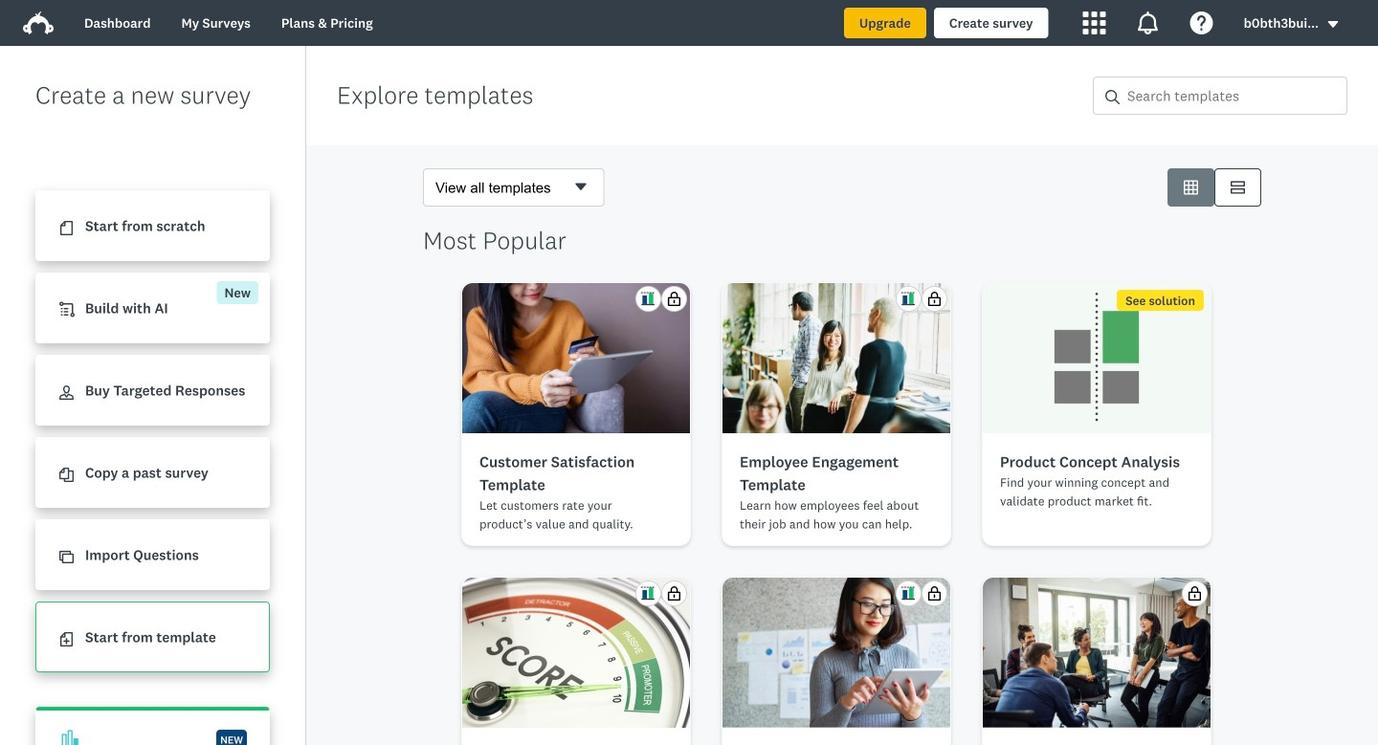 Task type: locate. For each thing, give the bounding box(es) containing it.
help icon image
[[1191, 11, 1214, 34]]

lock image
[[667, 292, 682, 306], [667, 587, 682, 601], [1188, 587, 1202, 601]]

employee engagement template image
[[723, 283, 951, 434]]

notification center icon image
[[1137, 11, 1160, 34]]

dropdown arrow icon image
[[1327, 18, 1340, 31], [1329, 21, 1339, 28]]

1 vertical spatial lock image
[[928, 587, 942, 601]]

search image
[[1106, 90, 1120, 104]]

brand logo image
[[23, 8, 54, 38], [23, 11, 54, 34]]

lock image
[[928, 292, 942, 306], [928, 587, 942, 601]]

1 lock image from the top
[[928, 292, 942, 306]]

net promoter® score (nps) template image
[[462, 578, 690, 729]]

clone image
[[59, 551, 74, 565]]

0 vertical spatial lock image
[[928, 292, 942, 306]]

documentclone image
[[59, 468, 74, 483]]

products icon image
[[1083, 11, 1106, 34], [1083, 11, 1106, 34]]

documentplus image
[[59, 633, 74, 647]]

2 lock image from the top
[[928, 587, 942, 601]]



Task type: vqa. For each thing, say whether or not it's contained in the screenshot.
Other (please specify) text field at the top of the page
no



Task type: describe. For each thing, give the bounding box(es) containing it.
Search templates field
[[1120, 78, 1347, 114]]

surveymonkey-paradigm belonging and inclusion template image
[[983, 578, 1211, 729]]

software and app customer feedback with nps® image
[[723, 578, 951, 729]]

lock image for net promoter® score (nps) template image
[[667, 587, 682, 601]]

lock image for customer satisfaction template image
[[667, 292, 682, 306]]

user image
[[59, 386, 74, 400]]

grid image
[[1184, 180, 1199, 195]]

lock image for software and app customer feedback with nps® image
[[928, 587, 942, 601]]

textboxmultiple image
[[1231, 180, 1246, 195]]

2 brand logo image from the top
[[23, 11, 54, 34]]

product concept analysis image
[[983, 283, 1211, 434]]

document image
[[59, 221, 74, 236]]

lock image for employee engagement template image on the right of page
[[928, 292, 942, 306]]

1 brand logo image from the top
[[23, 8, 54, 38]]

customer satisfaction template image
[[462, 283, 690, 434]]



